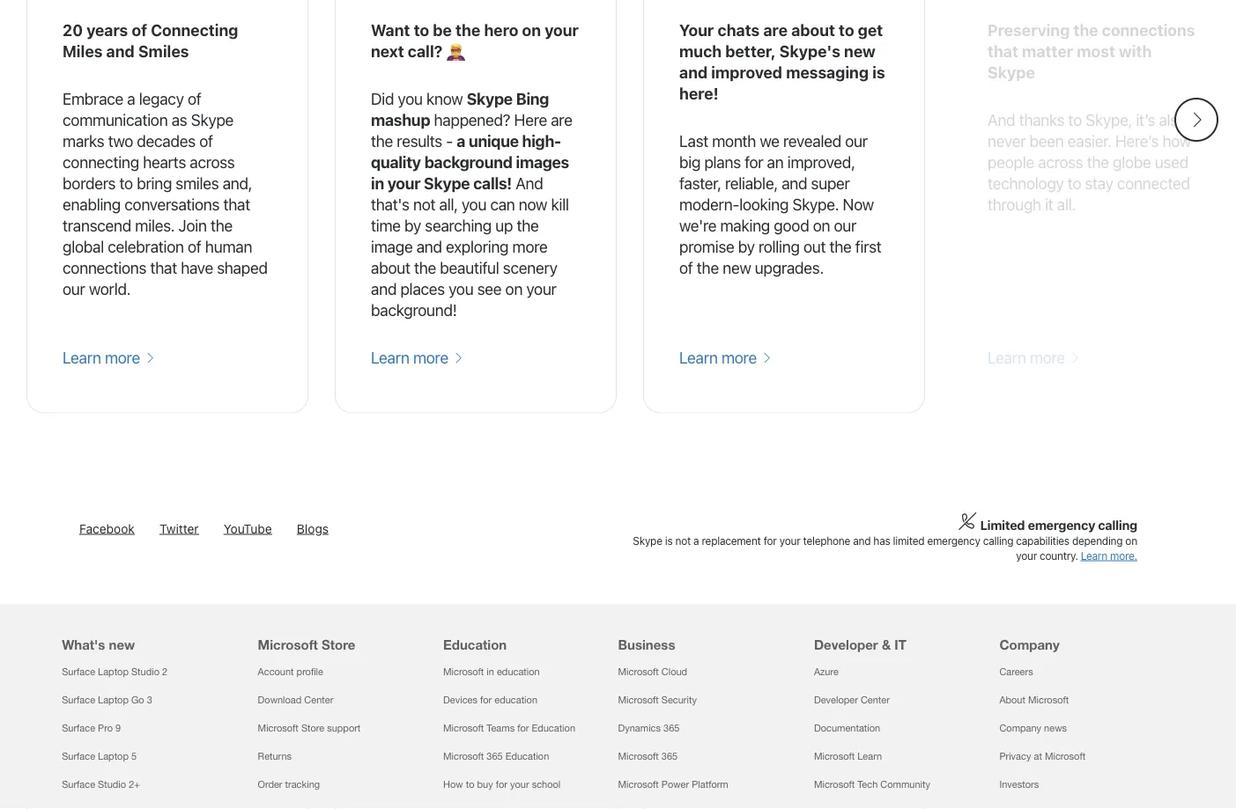 Task type: vqa. For each thing, say whether or not it's contained in the screenshot.


Task type: locate. For each thing, give the bounding box(es) containing it.
0 horizontal spatial emergency
[[927, 535, 980, 548]]

about down 'image'
[[371, 259, 410, 278]]

developer up azure
[[814, 638, 878, 654]]

up
[[495, 216, 513, 235]]

2 vertical spatial our
[[63, 280, 85, 299]]

learn more
[[63, 349, 144, 368], [371, 349, 452, 368], [679, 349, 760, 368]]

not
[[413, 195, 435, 214], [675, 535, 691, 548]]

1 vertical spatial by
[[738, 238, 755, 257]]

surface left pro
[[62, 723, 95, 734]]

surface down surface laptop 5
[[62, 779, 95, 791]]

microsoft for microsoft 365 education
[[443, 751, 484, 763]]

0 vertical spatial by
[[404, 216, 421, 235]]

1 learn more link from the left
[[63, 348, 155, 369]]

new up surface laptop studio 2 link
[[109, 638, 135, 654]]

beautiful
[[440, 259, 499, 278]]

kill
[[551, 195, 569, 214]]

learn for last month we revealed our big plans for an improved, faster, reliable, and super modern-looking skype. now we're making good on our promise by rolling out the first of the new upgrades.
[[679, 349, 718, 368]]

the
[[456, 21, 480, 40], [371, 132, 393, 151], [211, 216, 233, 235], [517, 216, 539, 235], [829, 238, 852, 257], [414, 259, 436, 278], [697, 259, 719, 278]]

microsoft down the download
[[258, 723, 299, 734]]

calling
[[1098, 518, 1137, 533], [983, 535, 1013, 548]]

new
[[844, 42, 876, 61], [723, 259, 751, 278], [109, 638, 135, 654]]

studio left 2
[[131, 667, 159, 678]]

🦸
[[446, 42, 462, 61]]

by inside last month we revealed our big plans for an improved, faster, reliable, and super modern-looking skype. now we're making good on our promise by rolling out the first of the new upgrades.
[[738, 238, 755, 257]]

and inside last month we revealed our big plans for an improved, faster, reliable, and super modern-looking skype. now we're making good on our promise by rolling out the first of the new upgrades.
[[782, 174, 807, 193]]

1 horizontal spatial calling
[[1098, 518, 1137, 533]]

education heading
[[443, 605, 607, 658]]

microsoft down dynamics
[[618, 751, 659, 763]]

2 vertical spatial new
[[109, 638, 135, 654]]

blogs link
[[297, 522, 329, 537]]

to left "bring"
[[119, 174, 133, 193]]

as
[[171, 111, 187, 130]]

what's
[[62, 638, 105, 654]]

and up here! on the top
[[679, 63, 708, 82]]

smiles
[[138, 42, 189, 61]]

are up better,
[[763, 21, 788, 40]]

studio
[[131, 667, 159, 678], [98, 779, 126, 791]]

surface laptop studio 2
[[62, 667, 168, 678]]

a right -
[[457, 132, 465, 151]]

laptop up surface laptop go 3 link
[[98, 667, 129, 678]]

not inside limited emergency calling skype is not a replacement for your telephone and has limited emergency calling capabilities depending on your country.
[[675, 535, 691, 548]]

a left replacement
[[693, 535, 699, 548]]

support
[[327, 723, 361, 734]]

laptop
[[98, 667, 129, 678], [98, 695, 129, 706], [98, 751, 129, 763]]

and down the searching
[[416, 238, 442, 257]]

is
[[872, 63, 885, 82], [665, 535, 673, 548]]

laptop left go
[[98, 695, 129, 706]]

investors
[[999, 779, 1039, 791]]

365 down teams
[[487, 751, 503, 763]]

1 vertical spatial not
[[675, 535, 691, 548]]

surface for surface laptop go 3
[[62, 695, 95, 706]]

learn more link
[[63, 348, 155, 369], [371, 348, 463, 369], [679, 348, 771, 369]]

for inside limited emergency calling skype is not a replacement for your telephone and has limited emergency calling capabilities depending on your country.
[[764, 535, 777, 548]]

emergency right limited
[[927, 535, 980, 548]]

1 horizontal spatial learn more
[[371, 349, 452, 368]]

our left world.
[[63, 280, 85, 299]]

the inside the happened? here are the results -
[[371, 132, 393, 151]]

1 horizontal spatial in
[[487, 667, 494, 678]]

0 horizontal spatial not
[[413, 195, 435, 214]]

store
[[322, 638, 355, 654], [301, 723, 324, 734]]

your inside footer resource links element
[[510, 779, 529, 791]]

learn more link for did you know
[[371, 348, 463, 369]]

center down profile
[[304, 695, 333, 706]]

0 horizontal spatial studio
[[98, 779, 126, 791]]

we
[[760, 132, 779, 151]]

skype left replacement
[[633, 535, 662, 548]]

microsoft for microsoft in education
[[443, 667, 484, 678]]

education up microsoft in education "link" on the left bottom of the page
[[443, 638, 507, 654]]

store for microsoft store support
[[301, 723, 324, 734]]

1 vertical spatial that
[[150, 259, 177, 278]]

and that's not all, you can now kill time by searching up the image and exploring more about the beautiful scenery and places you see on your background!
[[371, 174, 569, 320]]

of down promise
[[679, 259, 693, 278]]

about
[[999, 695, 1025, 706]]

to inside your chats are about to get much better, skype's new and improved messaging is here!
[[839, 21, 854, 40]]

more for embrace a legacy of communication as skype marks two decades of connecting hearts across borders to bring smiles and, enabling conversations that transcend miles. join the global celebration of human connections that have shaped our world.
[[105, 349, 140, 368]]

a up communication
[[127, 90, 135, 109]]

developer down the azure link
[[814, 695, 858, 706]]

you right all,
[[462, 195, 486, 214]]

our down now
[[834, 216, 856, 235]]

the up 🦸
[[456, 21, 480, 40]]

0 horizontal spatial are
[[551, 111, 572, 130]]

on right 'hero'
[[522, 21, 541, 40]]

1 vertical spatial about
[[371, 259, 410, 278]]

1 vertical spatial developer
[[814, 695, 858, 706]]

education right teams
[[532, 723, 575, 734]]

a inside limited emergency calling skype is not a replacement for your telephone and has limited emergency calling capabilities depending on your country.
[[693, 535, 699, 548]]

skype up happened?
[[467, 90, 513, 109]]

1 horizontal spatial by
[[738, 238, 755, 257]]

1 center from the left
[[304, 695, 333, 706]]

1 vertical spatial calling
[[983, 535, 1013, 548]]

your down quality on the top left of page
[[387, 174, 420, 193]]

2 learn more from the left
[[371, 349, 452, 368]]

3 learn more link from the left
[[679, 348, 771, 369]]

0 horizontal spatial by
[[404, 216, 421, 235]]

looking
[[739, 195, 789, 214]]

0 horizontal spatial learn more
[[63, 349, 144, 368]]

0 horizontal spatial in
[[371, 174, 384, 193]]

0 vertical spatial our
[[845, 132, 868, 151]]

about microsoft link
[[999, 695, 1069, 706]]

platform
[[692, 779, 728, 791]]

the up quality on the top left of page
[[371, 132, 393, 151]]

1 vertical spatial emergency
[[927, 535, 980, 548]]

azure link
[[814, 667, 839, 678]]

0 vertical spatial in
[[371, 174, 384, 193]]

how to buy for your school
[[443, 779, 561, 791]]

not left all,
[[413, 195, 435, 214]]

legacy
[[139, 90, 184, 109]]

365
[[663, 723, 680, 734], [487, 751, 503, 763], [661, 751, 678, 763]]

company up careers link on the bottom right of the page
[[999, 638, 1060, 654]]

0 horizontal spatial is
[[665, 535, 673, 548]]

center up documentation at the bottom
[[861, 695, 890, 706]]

all,
[[439, 195, 458, 214]]

are inside the happened? here are the results -
[[551, 111, 572, 130]]

0 vertical spatial store
[[322, 638, 355, 654]]

2 laptop from the top
[[98, 695, 129, 706]]

limited
[[893, 535, 924, 548]]

0 vertical spatial developer
[[814, 638, 878, 654]]

surface studio 2+ link
[[62, 779, 140, 791]]

microsoft store
[[258, 638, 355, 654]]

messaging
[[786, 63, 869, 82]]

developer for developer & it
[[814, 638, 878, 654]]

center for developer
[[861, 695, 890, 706]]

0 vertical spatial new
[[844, 42, 876, 61]]

is inside limited emergency calling skype is not a replacement for your telephone and has limited emergency calling capabilities depending on your country.
[[665, 535, 673, 548]]

microsoft down business on the bottom of the page
[[618, 667, 659, 678]]

1 vertical spatial in
[[487, 667, 494, 678]]

4 surface from the top
[[62, 751, 95, 763]]

learn more for did you know
[[371, 349, 452, 368]]

0 vertical spatial not
[[413, 195, 435, 214]]

background
[[424, 153, 512, 172]]

your left telephone
[[779, 535, 800, 548]]

0 horizontal spatial new
[[109, 638, 135, 654]]

education down microsoft teams for education
[[505, 751, 549, 763]]

3 learn more from the left
[[679, 349, 760, 368]]

1 vertical spatial laptop
[[98, 695, 129, 706]]

you up mashup
[[398, 90, 423, 109]]

developer center
[[814, 695, 890, 706]]

years
[[86, 21, 128, 40]]

not inside 'and that's not all, you can now kill time by searching up the image and exploring more about the beautiful scenery and places you see on your background!'
[[413, 195, 435, 214]]

for inside last month we revealed our big plans for an improved, faster, reliable, and super modern-looking skype. now we're making good on our promise by rolling out the first of the new upgrades.
[[745, 153, 763, 172]]

new down get
[[844, 42, 876, 61]]

privacy at microsoft link
[[999, 751, 1086, 763]]

and down the an
[[782, 174, 807, 193]]

1 vertical spatial a
[[457, 132, 465, 151]]

new down promise
[[723, 259, 751, 278]]

0 vertical spatial that
[[223, 195, 250, 214]]

store left support
[[301, 723, 324, 734]]

and up the background!
[[371, 280, 397, 299]]

0 vertical spatial a
[[127, 90, 135, 109]]

microsoft for microsoft teams for education
[[443, 723, 484, 734]]

1 developer from the top
[[814, 638, 878, 654]]

did
[[371, 90, 394, 109]]

the inside ​want to be the hero on your next call? 🦸
[[456, 21, 480, 40]]

2 learn more link from the left
[[371, 348, 463, 369]]

of up smiles at the left top
[[132, 21, 147, 40]]

borders
[[63, 174, 116, 193]]

0 vertical spatial you
[[398, 90, 423, 109]]

to left be on the top left
[[414, 21, 429, 40]]

0 horizontal spatial a
[[127, 90, 135, 109]]

0 vertical spatial education
[[443, 638, 507, 654]]

microsoft for microsoft store
[[258, 638, 318, 654]]

microsoft security
[[618, 695, 697, 706]]

returns
[[258, 751, 292, 763]]

surface for surface laptop studio 2
[[62, 667, 95, 678]]

at
[[1034, 751, 1042, 763]]

and
[[516, 174, 543, 193]]

download
[[258, 695, 302, 706]]

1 vertical spatial studio
[[98, 779, 126, 791]]

2 company from the top
[[999, 723, 1041, 734]]

store up profile
[[322, 638, 355, 654]]

company up 'privacy'
[[999, 723, 1041, 734]]

0 vertical spatial company
[[999, 638, 1060, 654]]

education up microsoft teams for education 'link'
[[495, 695, 537, 706]]

microsoft up account profile
[[258, 638, 318, 654]]

3 laptop from the top
[[98, 751, 129, 763]]

1 horizontal spatial about
[[791, 21, 835, 40]]

1 vertical spatial store
[[301, 723, 324, 734]]

our up improved,
[[845, 132, 868, 151]]

to inside ​want to be the hero on your next call? 🦸
[[414, 21, 429, 40]]

learn more for embrace a legacy of communication as skype marks two decades of connecting hearts across borders to bring smiles and, enabling conversations that transcend miles. join the global celebration of human connections that have shaped our world.
[[63, 349, 144, 368]]

super
[[811, 174, 850, 193]]

your inside a unique high- quality background images in your skype calls!
[[387, 174, 420, 193]]

2 horizontal spatial learn more link
[[679, 348, 771, 369]]

microsoft up dynamics
[[618, 695, 659, 706]]

skype up all,
[[424, 174, 470, 193]]

and down years
[[106, 42, 135, 61]]

2 horizontal spatial learn more
[[679, 349, 760, 368]]

0 horizontal spatial learn more link
[[63, 348, 155, 369]]

careers
[[999, 667, 1033, 678]]

teams
[[487, 723, 515, 734]]

more for last month we revealed our big plans for an improved, faster, reliable, and super modern-looking skype. now we're making good on our promise by rolling out the first of the new upgrades.
[[721, 349, 757, 368]]

365 up microsoft power platform 'link' on the bottom of page
[[661, 751, 678, 763]]

dynamics 365 link
[[618, 723, 680, 734]]

devices for education
[[443, 695, 537, 706]]

to left get
[[839, 21, 854, 40]]

0 horizontal spatial that
[[150, 259, 177, 278]]

1 horizontal spatial not
[[675, 535, 691, 548]]

store for microsoft store
[[322, 638, 355, 654]]

is left replacement
[[665, 535, 673, 548]]

mashup
[[371, 111, 430, 130]]

surface for surface studio 2+
[[62, 779, 95, 791]]

documentation link
[[814, 723, 880, 734]]

2 vertical spatial laptop
[[98, 751, 129, 763]]

in up devices for education
[[487, 667, 494, 678]]

1 surface from the top
[[62, 667, 95, 678]]

month
[[712, 132, 756, 151]]

0 vertical spatial education
[[497, 667, 540, 678]]

learn more.
[[1081, 550, 1137, 563]]

calling up depending
[[1098, 518, 1137, 533]]

0 horizontal spatial calling
[[983, 535, 1013, 548]]

and inside limited emergency calling skype is not a replacement for your telephone and has limited emergency calling capabilities depending on your country.
[[853, 535, 871, 548]]

education
[[443, 638, 507, 654], [532, 723, 575, 734], [505, 751, 549, 763]]

surface for surface laptop 5
[[62, 751, 95, 763]]

in inside a unique high- quality background images in your skype calls!
[[371, 174, 384, 193]]

are for chats
[[763, 21, 788, 40]]

surface down "what's"
[[62, 667, 95, 678]]

microsoft inside microsoft store heading
[[258, 638, 318, 654]]

microsoft down the documentation link
[[814, 751, 855, 763]]

by down the making
[[738, 238, 755, 257]]

emergency up capabilities
[[1028, 518, 1095, 533]]

1 vertical spatial is
[[665, 535, 673, 548]]

microsoft for microsoft cloud
[[618, 667, 659, 678]]

2 vertical spatial a
[[693, 535, 699, 548]]

microsoft cloud link
[[618, 667, 687, 678]]

next
[[371, 42, 404, 61]]

your down capabilities
[[1016, 550, 1037, 563]]

on up more.
[[1125, 535, 1137, 548]]

1 vertical spatial are
[[551, 111, 572, 130]]

and inside your chats are about to get much better, skype's new and improved messaging is here!
[[679, 63, 708, 82]]

0 horizontal spatial about
[[371, 259, 410, 278]]

your right 'hero'
[[545, 21, 579, 40]]

and left has in the bottom right of the page
[[853, 535, 871, 548]]

laptop left the '5'
[[98, 751, 129, 763]]

company
[[999, 638, 1060, 654], [999, 723, 1041, 734]]

1 vertical spatial company
[[999, 723, 1041, 734]]

microsoft 365 link
[[618, 751, 678, 763]]

skype inside embrace a legacy of communication as skype marks two decades of connecting hearts across borders to bring smiles and, enabling conversations that transcend miles. join the global celebration of human connections that have shaped our world.
[[191, 111, 234, 130]]

2 developer from the top
[[814, 695, 858, 706]]

microsoft up the devices
[[443, 667, 484, 678]]

laptop for 5
[[98, 751, 129, 763]]

in up that's
[[371, 174, 384, 193]]

your left school
[[510, 779, 529, 791]]

0 horizontal spatial center
[[304, 695, 333, 706]]

2 center from the left
[[861, 695, 890, 706]]

2 surface from the top
[[62, 695, 95, 706]]

communication
[[63, 111, 168, 130]]

3 surface from the top
[[62, 723, 95, 734]]

skype right the as
[[191, 111, 234, 130]]

1 laptop from the top
[[98, 667, 129, 678]]

company news link
[[999, 723, 1067, 734]]

developer inside developer & it heading
[[814, 638, 878, 654]]

are inside your chats are about to get much better, skype's new and improved messaging is here!
[[763, 21, 788, 40]]

1 horizontal spatial new
[[723, 259, 751, 278]]

0 vertical spatial is
[[872, 63, 885, 82]]

devices
[[443, 695, 477, 706]]

1 horizontal spatial center
[[861, 695, 890, 706]]

calling down limited
[[983, 535, 1013, 548]]

​want
[[371, 21, 410, 40]]

1 horizontal spatial learn more link
[[371, 348, 463, 369]]

new inside your chats are about to get much better, skype's new and improved messaging is here!
[[844, 42, 876, 61]]

and,
[[223, 174, 252, 193]]

for right replacement
[[764, 535, 777, 548]]

microsoft down the devices
[[443, 723, 484, 734]]

human
[[205, 238, 252, 257]]

about microsoft
[[999, 695, 1069, 706]]

to inside embrace a legacy of communication as skype marks two decades of connecting hearts across borders to bring smiles and, enabling conversations that transcend miles. join the global celebration of human connections that have shaped our world.
[[119, 174, 133, 193]]

out
[[803, 238, 826, 257]]

the inside embrace a legacy of communication as skype marks two decades of connecting hearts across borders to bring smiles and, enabling conversations that transcend miles. join the global celebration of human connections that have shaped our world.
[[211, 216, 233, 235]]

for right teams
[[517, 723, 529, 734]]

to left buy
[[466, 779, 474, 791]]

your inside ​want to be the hero on your next call? 🦸
[[545, 21, 579, 40]]

surface
[[62, 667, 95, 678], [62, 695, 95, 706], [62, 723, 95, 734], [62, 751, 95, 763], [62, 779, 95, 791]]

0 vertical spatial studio
[[131, 667, 159, 678]]

depending
[[1072, 535, 1123, 548]]

1 horizontal spatial is
[[872, 63, 885, 82]]

1 horizontal spatial a
[[457, 132, 465, 151]]

1 horizontal spatial are
[[763, 21, 788, 40]]

store inside heading
[[322, 638, 355, 654]]

on right see
[[505, 280, 523, 299]]

for right the devices
[[480, 695, 492, 706]]

1 vertical spatial education
[[495, 695, 537, 706]]

learn
[[63, 349, 101, 368], [371, 349, 409, 368], [679, 349, 718, 368], [1081, 550, 1107, 563], [857, 751, 882, 763]]

skype inside a unique high- quality background images in your skype calls!
[[424, 174, 470, 193]]

are up high-
[[551, 111, 572, 130]]

our inside embrace a legacy of communication as skype marks two decades of connecting hearts across borders to bring smiles and, enabling conversations that transcend miles. join the global celebration of human connections that have shaped our world.
[[63, 280, 85, 299]]

laptop for studio
[[98, 667, 129, 678]]

education up devices for education
[[497, 667, 540, 678]]

surface up surface pro 9 on the left bottom
[[62, 695, 95, 706]]

miles
[[63, 42, 103, 61]]

images
[[516, 153, 569, 172]]

1 vertical spatial you
[[462, 195, 486, 214]]

365 for business
[[661, 751, 678, 763]]

1 company from the top
[[999, 638, 1060, 654]]

1 vertical spatial new
[[723, 259, 751, 278]]

education
[[497, 667, 540, 678], [495, 695, 537, 706]]

microsoft up how at bottom
[[443, 751, 484, 763]]

more
[[512, 238, 548, 257], [105, 349, 140, 368], [413, 349, 448, 368], [721, 349, 757, 368]]

2 horizontal spatial a
[[693, 535, 699, 548]]

2 horizontal spatial new
[[844, 42, 876, 61]]

about
[[791, 21, 835, 40], [371, 259, 410, 278]]

company heading
[[999, 605, 1164, 658]]

on down skype.
[[813, 216, 830, 235]]

1 horizontal spatial emergency
[[1028, 518, 1095, 533]]

0 vertical spatial calling
[[1098, 518, 1137, 533]]

1 learn more from the left
[[63, 349, 144, 368]]

that down and,
[[223, 195, 250, 214]]

revealed
[[783, 132, 841, 151]]

is down get
[[872, 63, 885, 82]]

0 vertical spatial about
[[791, 21, 835, 40]]

0 vertical spatial laptop
[[98, 667, 129, 678]]

company inside heading
[[999, 638, 1060, 654]]

hearts
[[143, 153, 186, 172]]

on inside limited emergency calling skype is not a replacement for your telephone and has limited emergency calling capabilities depending on your country.
[[1125, 535, 1137, 548]]

laptop for go
[[98, 695, 129, 706]]

1 horizontal spatial studio
[[131, 667, 159, 678]]

you down beautiful
[[449, 280, 473, 299]]

microsoft for microsoft learn
[[814, 751, 855, 763]]

by inside 'and that's not all, you can now kill time by searching up the image and exploring more about the beautiful scenery and places you see on your background!'
[[404, 216, 421, 235]]

​want to be the hero on your next call? 🦸
[[371, 21, 579, 61]]

business heading
[[618, 605, 793, 658]]

5 surface from the top
[[62, 779, 95, 791]]

about inside your chats are about to get much better, skype's new and improved messaging is here!
[[791, 21, 835, 40]]

about up skype's
[[791, 21, 835, 40]]

results
[[397, 132, 442, 151]]

0 vertical spatial are
[[763, 21, 788, 40]]

not left replacement
[[675, 535, 691, 548]]

your down scenery
[[526, 280, 556, 299]]



Task type: describe. For each thing, give the bounding box(es) containing it.
are for here
[[551, 111, 572, 130]]

how
[[443, 779, 463, 791]]

footer resource links element
[[0, 605, 1236, 810]]

microsoft learn link
[[814, 751, 882, 763]]

tracking
[[285, 779, 320, 791]]

country.
[[1040, 550, 1078, 563]]

microsoft tech community
[[814, 779, 930, 791]]

it
[[895, 638, 906, 654]]

big
[[679, 153, 701, 172]]

capabilities
[[1016, 535, 1069, 548]]

-
[[446, 132, 453, 151]]

9
[[115, 723, 121, 734]]

microsoft for microsoft store support
[[258, 723, 299, 734]]

pro
[[98, 723, 113, 734]]

shaped
[[217, 259, 268, 278]]

microsoft store heading
[[258, 605, 422, 658]]

facebook
[[79, 522, 135, 537]]

enabling
[[63, 195, 121, 214]]

on inside ​want to be the hero on your next call? 🦸
[[522, 21, 541, 40]]

have
[[181, 259, 213, 278]]

join
[[178, 216, 207, 235]]

365 for education
[[487, 751, 503, 763]]

the down promise
[[697, 259, 719, 278]]

account profile link
[[258, 667, 323, 678]]

more.
[[1110, 550, 1137, 563]]

microsoft for microsoft 365
[[618, 751, 659, 763]]

learn for did you know
[[371, 349, 409, 368]]

here!
[[679, 84, 719, 103]]

replacement
[[702, 535, 761, 548]]

last month we revealed our big plans for an improved, faster, reliable, and super modern-looking skype. now we're making good on our promise by rolling out the first of the new upgrades.
[[679, 132, 881, 278]]

a inside embrace a legacy of communication as skype marks two decades of connecting hearts across borders to bring smiles and, enabling conversations that transcend miles. join the global celebration of human connections that have shaped our world.
[[127, 90, 135, 109]]

what's new heading
[[62, 605, 237, 658]]

order
[[258, 779, 282, 791]]

across
[[190, 153, 235, 172]]

upgrades.
[[755, 259, 824, 278]]

get
[[858, 21, 883, 40]]

decades
[[137, 132, 195, 151]]

5
[[131, 751, 137, 763]]

education inside education "heading"
[[443, 638, 507, 654]]

order tracking
[[258, 779, 320, 791]]

happened? here are the results -
[[371, 111, 572, 151]]

global
[[63, 238, 104, 257]]

365 down the security at bottom
[[663, 723, 680, 734]]

2 vertical spatial you
[[449, 280, 473, 299]]

of right legacy
[[188, 90, 201, 109]]

two
[[108, 132, 133, 151]]

your
[[679, 21, 714, 40]]

unique
[[469, 132, 519, 151]]

microsoft in education
[[443, 667, 540, 678]]

microsoft right at
[[1045, 751, 1086, 763]]

learn more link for embrace a legacy of communication as skype marks two decades of connecting hearts across borders to bring smiles and, enabling conversations that transcend miles. join the global celebration of human connections that have shaped our world.
[[63, 348, 155, 369]]

education for devices for education
[[495, 695, 537, 706]]

order tracking link
[[258, 779, 320, 791]]

skype inside limited emergency calling skype is not a replacement for your telephone and has limited emergency calling capabilities depending on your country.
[[633, 535, 662, 548]]

of down join
[[188, 238, 201, 257]]

scenery
[[503, 259, 557, 278]]

more inside 'and that's not all, you can now kill time by searching up the image and exploring more about the beautiful scenery and places you see on your background!'
[[512, 238, 548, 257]]

hero
[[484, 21, 518, 40]]

surface for surface pro 9
[[62, 723, 95, 734]]

careers link
[[999, 667, 1033, 678]]

transcend
[[63, 216, 131, 235]]

that's
[[371, 195, 409, 214]]

better,
[[725, 42, 776, 61]]

modern-
[[679, 195, 739, 214]]

of inside last month we revealed our big plans for an improved, faster, reliable, and super modern-looking skype. now we're making good on our promise by rolling out the first of the new upgrades.
[[679, 259, 693, 278]]

0 vertical spatial emergency
[[1028, 518, 1095, 533]]

1 vertical spatial our
[[834, 216, 856, 235]]

embrace
[[63, 90, 123, 109]]

skype inside skype bing mashup
[[467, 90, 513, 109]]

1 horizontal spatial that
[[223, 195, 250, 214]]

world.
[[89, 280, 131, 299]]

3
[[147, 695, 152, 706]]

a inside a unique high- quality background images in your skype calls!
[[457, 132, 465, 151]]

developer & it
[[814, 638, 906, 654]]

new inside heading
[[109, 638, 135, 654]]

2+
[[129, 779, 140, 791]]

how to buy for your school link
[[443, 779, 561, 791]]

about inside 'and that's not all, you can now kill time by searching up the image and exploring more about the beautiful scenery and places you see on your background!'
[[371, 259, 410, 278]]

learn for embrace a legacy of communication as skype marks two decades of connecting hearts across borders to bring smiles and, enabling conversations that transcend miles. join the global celebration of human connections that have shaped our world.
[[63, 349, 101, 368]]

learn more for last month we revealed our big plans for an improved, faster, reliable, and super modern-looking skype. now we're making good on our promise by rolling out the first of the new upgrades.
[[679, 349, 760, 368]]

new inside last month we revealed our big plans for an improved, faster, reliable, and super modern-looking skype. now we're making good on our promise by rolling out the first of the new upgrades.
[[723, 259, 751, 278]]

skype bing mashup
[[371, 90, 549, 130]]

we're
[[679, 216, 716, 235]]

learn inside footer resource links element
[[857, 751, 882, 763]]

microsoft for microsoft tech community
[[814, 779, 855, 791]]

telephone
[[803, 535, 850, 548]]

developer & it heading
[[814, 605, 978, 658]]

surface pro 9
[[62, 723, 121, 734]]

microsoft 365 education
[[443, 751, 549, 763]]

microsoft store support
[[258, 723, 361, 734]]

20 years of connecting miles and smiles
[[63, 21, 238, 61]]

places
[[400, 280, 445, 299]]

the up places
[[414, 259, 436, 278]]

first
[[855, 238, 881, 257]]

embrace a legacy of communication as skype marks two decades of connecting hearts across borders to bring smiles and, enabling conversations that transcend miles. join the global celebration of human connections that have shaped our world.
[[63, 90, 268, 299]]

microsoft tech community link
[[814, 779, 930, 791]]

company for company news
[[999, 723, 1041, 734]]

good
[[774, 216, 809, 235]]

can
[[490, 195, 515, 214]]

reliable,
[[725, 174, 778, 193]]

news
[[1044, 723, 1067, 734]]

of inside 20 years of connecting miles and smiles
[[132, 21, 147, 40]]

center for microsoft
[[304, 695, 333, 706]]

last
[[679, 132, 708, 151]]

your inside 'and that's not all, you can now kill time by searching up the image and exploring more about the beautiful scenery and places you see on your background!'
[[526, 280, 556, 299]]

the right out
[[829, 238, 852, 257]]

&
[[882, 638, 891, 654]]

to inside footer resource links element
[[466, 779, 474, 791]]

here
[[514, 111, 547, 130]]

improved,
[[787, 153, 855, 172]]

your chats are about to get much better, skype's new and improved messaging is here!
[[679, 21, 885, 103]]

microsoft for microsoft power platform
[[618, 779, 659, 791]]

2 vertical spatial education
[[505, 751, 549, 763]]

much
[[679, 42, 722, 61]]

developer center link
[[814, 695, 890, 706]]

surface studio 2+
[[62, 779, 140, 791]]

more for did you know
[[413, 349, 448, 368]]

dynamics 365
[[618, 723, 680, 734]]

of up across
[[199, 132, 213, 151]]

on inside last month we revealed our big plans for an improved, faster, reliable, and super modern-looking skype. now we're making good on our promise by rolling out the first of the new upgrades.
[[813, 216, 830, 235]]

20
[[63, 21, 83, 40]]

company for company
[[999, 638, 1060, 654]]

limited emergency calling skype is not a replacement for your telephone and has limited emergency calling capabilities depending on your country.
[[633, 518, 1137, 563]]

smiles
[[176, 174, 219, 193]]

has
[[873, 535, 890, 548]]

microsoft for microsoft security
[[618, 695, 659, 706]]

and inside 20 years of connecting miles and smiles
[[106, 42, 135, 61]]

account
[[258, 667, 294, 678]]

1 vertical spatial education
[[532, 723, 575, 734]]

the down the now
[[517, 216, 539, 235]]

developer for developer center
[[814, 695, 858, 706]]

twitter
[[159, 522, 199, 537]]

microsoft up news at the right of the page
[[1028, 695, 1069, 706]]

surface pro 9 link
[[62, 723, 121, 734]]

learn more link for last month we revealed our big plans for an improved, faster, reliable, and super modern-looking skype. now we're making good on our promise by rolling out the first of the new upgrades.
[[679, 348, 771, 369]]

call?
[[408, 42, 443, 61]]

on inside 'and that's not all, you can now kill time by searching up the image and exploring more about the beautiful scenery and places you see on your background!'
[[505, 280, 523, 299]]

chats
[[718, 21, 760, 40]]

is inside your chats are about to get much better, skype's new and improved messaging is here!
[[872, 63, 885, 82]]

for right buy
[[496, 779, 507, 791]]

microsoft power platform
[[618, 779, 728, 791]]

education for microsoft in education
[[497, 667, 540, 678]]

a unique high- quality background images in your skype calls!
[[371, 132, 569, 193]]



